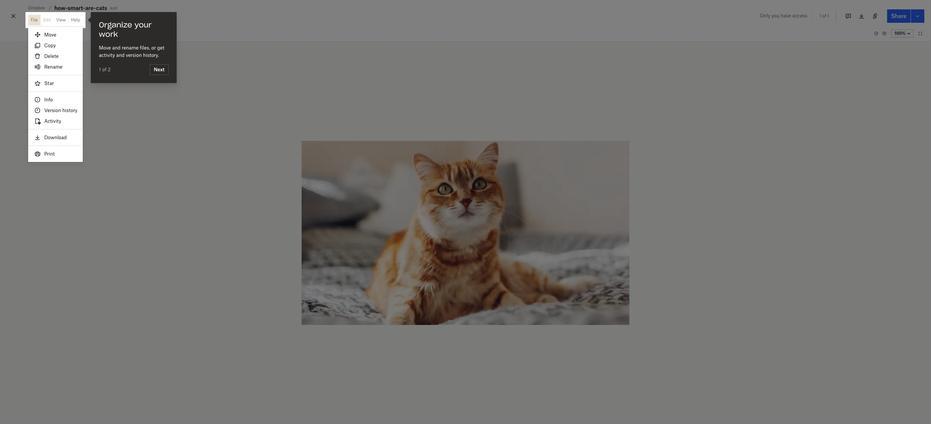 Task type: locate. For each thing, give the bounding box(es) containing it.
2
[[108, 67, 111, 72]]

1
[[820, 13, 822, 18], [827, 13, 829, 18], [99, 67, 101, 72]]

copy menu item
[[28, 40, 83, 51]]

0 vertical spatial move
[[44, 32, 56, 38]]

of
[[823, 13, 826, 18], [102, 67, 106, 72]]

help
[[71, 17, 80, 22]]

view
[[56, 17, 66, 22]]

or
[[151, 45, 156, 51]]

move for move
[[44, 32, 56, 38]]

move inside menu item
[[44, 32, 56, 38]]

0 horizontal spatial 1
[[99, 67, 101, 72]]

access
[[792, 13, 807, 18]]

rename
[[122, 45, 139, 51]]

download
[[44, 135, 67, 140]]

1 for 1 of 1
[[820, 13, 822, 18]]

1 horizontal spatial move
[[99, 45, 111, 51]]

rename
[[44, 64, 62, 70]]

close image
[[9, 11, 17, 21]]

only
[[760, 13, 770, 18]]

0 vertical spatial of
[[823, 13, 826, 18]]

organize
[[99, 20, 132, 29]]

0 horizontal spatial of
[[102, 67, 106, 72]]

files,
[[140, 45, 150, 51]]

of left 2
[[102, 67, 106, 72]]

move up activity
[[99, 45, 111, 51]]

move inside move and rename files, or get activity and version history.
[[99, 45, 111, 51]]

and
[[112, 45, 121, 51], [116, 52, 125, 58]]

1 vertical spatial move
[[99, 45, 111, 51]]

history.
[[143, 52, 159, 58]]

of for 1
[[823, 13, 826, 18]]

move up copy
[[44, 32, 56, 38]]

share
[[891, 13, 907, 19]]

you
[[772, 13, 780, 18]]

/ how-smart-are-cats avif
[[49, 5, 118, 11]]

0 horizontal spatial move
[[44, 32, 56, 38]]

share button
[[887, 9, 911, 23]]

1 horizontal spatial 1
[[820, 13, 822, 18]]

info
[[44, 97, 53, 103]]

next button
[[150, 64, 169, 75]]

organize your work
[[99, 20, 152, 39]]

1 of 1
[[820, 13, 829, 18]]

move
[[44, 32, 56, 38], [99, 45, 111, 51]]

rename menu item
[[28, 62, 83, 72]]

0 vertical spatial and
[[112, 45, 121, 51]]

file
[[31, 17, 38, 22]]

activity, opens sidebar menu item
[[28, 116, 83, 127]]

1 vertical spatial of
[[102, 67, 106, 72]]

history
[[62, 108, 77, 113]]

1 horizontal spatial of
[[823, 13, 826, 18]]

of right access
[[823, 13, 826, 18]]

move for move and rename files, or get activity and version history.
[[99, 45, 111, 51]]

and up activity
[[112, 45, 121, 51]]

activity
[[44, 118, 61, 124]]

and down "rename"
[[116, 52, 125, 58]]



Task type: describe. For each thing, give the bounding box(es) containing it.
2 horizontal spatial 1
[[827, 13, 829, 18]]

1 for 1 of 2
[[99, 67, 101, 72]]

1 vertical spatial and
[[116, 52, 125, 58]]

version
[[44, 108, 61, 113]]

print menu item
[[28, 149, 83, 160]]

version history
[[44, 108, 77, 113]]

/
[[49, 5, 52, 11]]

avif
[[110, 5, 118, 11]]

move and rename files, or get activity and version history.
[[99, 45, 164, 58]]

star
[[44, 80, 54, 86]]

star menu item
[[28, 78, 83, 89]]

version
[[126, 52, 142, 58]]

copy
[[44, 43, 56, 48]]

delete
[[44, 53, 59, 59]]

cats
[[96, 5, 107, 11]]

smart-
[[68, 5, 85, 11]]

are-
[[85, 5, 96, 11]]

print
[[44, 151, 55, 157]]

download menu item
[[28, 132, 83, 143]]

view button
[[54, 15, 68, 25]]

info, opens sidebar menu item
[[28, 95, 83, 105]]

file button
[[28, 15, 40, 25]]

of for 2
[[102, 67, 106, 72]]

delete menu item
[[28, 51, 83, 62]]

only you have access
[[760, 13, 807, 18]]

activity
[[99, 52, 115, 58]]

help button
[[68, 15, 83, 25]]

work
[[99, 29, 118, 39]]

version history menu item
[[28, 105, 83, 116]]

1 of 2
[[99, 67, 111, 72]]

get
[[157, 45, 164, 51]]

have
[[781, 13, 791, 18]]

move menu item
[[28, 29, 83, 40]]

how-
[[54, 5, 68, 11]]

next
[[154, 67, 165, 72]]

your
[[134, 20, 152, 29]]



Task type: vqa. For each thing, say whether or not it's contained in the screenshot.
bottom 5:19
no



